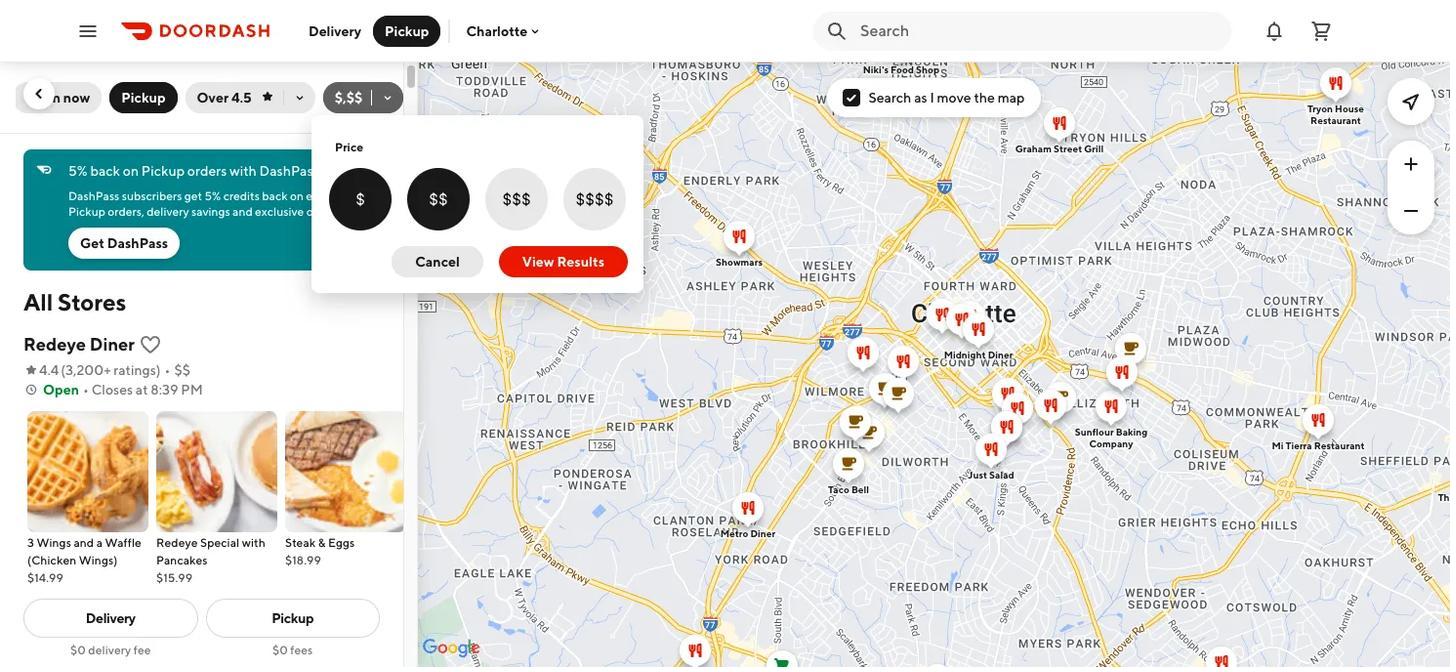 Task type: vqa. For each thing, say whether or not it's contained in the screenshot.


Task type: locate. For each thing, give the bounding box(es) containing it.
dashpass down orders,
[[107, 235, 168, 251]]

tryon
[[1307, 102, 1333, 114], [1307, 102, 1333, 114]]

$0 left the fees
[[273, 643, 288, 657]]

pickup up subscribers
[[141, 163, 185, 179]]

0 horizontal spatial on
[[123, 163, 139, 179]]

cracker barrel
[[504, 235, 569, 247], [504, 235, 569, 247]]

1 horizontal spatial back
[[262, 188, 288, 203]]

1 vertical spatial on
[[290, 188, 304, 203]]

4.4
[[39, 362, 59, 378]]

i
[[930, 90, 934, 105]]

1 horizontal spatial on
[[290, 188, 304, 203]]

with right special
[[242, 535, 266, 550]]

1 horizontal spatial 5%
[[205, 188, 221, 203]]

0 vertical spatial and
[[233, 204, 253, 219]]

1 vertical spatial dashpass
[[68, 188, 119, 203]]

over
[[197, 90, 229, 105]]

showmars
[[715, 255, 762, 267], [715, 255, 762, 267]]

5%
[[68, 163, 88, 179], [205, 188, 221, 203]]

open for open • closes at 8:39 pm
[[43, 382, 79, 398]]

offers.
[[306, 204, 340, 219]]

savings
[[191, 204, 230, 219]]

pickup
[[385, 23, 429, 39], [121, 90, 166, 105], [141, 163, 185, 179], [68, 204, 105, 219], [272, 610, 314, 626]]

restaurant
[[1310, 114, 1361, 126], [1310, 114, 1361, 126], [1314, 439, 1364, 451], [1314, 439, 1364, 451]]

salad
[[989, 468, 1014, 480], [989, 468, 1014, 480]]

on up exclusive
[[290, 188, 304, 203]]

delivery down subscribers
[[147, 204, 189, 219]]

taco
[[828, 483, 849, 495], [828, 483, 849, 495]]

get dashpass button
[[68, 228, 180, 259]]

0 horizontal spatial delivery
[[86, 610, 135, 626]]

(chicken
[[27, 553, 76, 567]]

1 $0 from the left
[[70, 643, 86, 657]]

graham
[[1015, 142, 1051, 154], [1015, 142, 1051, 154]]

0 horizontal spatial 5%
[[68, 163, 88, 179]]

all
[[23, 288, 53, 315]]

delivery inside button
[[309, 23, 361, 39]]

$18.99
[[285, 553, 321, 567]]

orders,
[[108, 204, 144, 219]]

and
[[233, 204, 253, 219], [74, 535, 94, 550]]

1 horizontal spatial •
[[165, 362, 170, 378]]

pickup button right now
[[110, 82, 177, 113]]

$,$$ button
[[323, 82, 403, 113]]

1 horizontal spatial delivery
[[309, 23, 361, 39]]

0 vertical spatial delivery
[[309, 23, 361, 39]]

open inside button
[[24, 90, 61, 105]]

baking
[[1116, 425, 1147, 437], [1116, 425, 1147, 437]]

1 vertical spatial delivery
[[86, 610, 135, 626]]

delivery inside dashpass subscribers get 5% credits back on eligible pickup orders, delivery savings and exclusive offers.
[[147, 204, 189, 219]]

delivery up $,$$
[[309, 23, 361, 39]]

open for open now
[[24, 90, 61, 105]]

delivery up $0 delivery fee
[[86, 610, 135, 626]]

1 horizontal spatial pickup button
[[373, 15, 441, 46]]

$0
[[70, 643, 86, 657], [273, 643, 288, 657]]

niki's
[[863, 63, 888, 75], [863, 63, 888, 75]]

on
[[123, 163, 139, 179], [290, 188, 304, 203]]

redeye for redeye diner
[[23, 334, 86, 355]]

0 vertical spatial open
[[24, 90, 61, 105]]

cancel
[[415, 254, 460, 270]]

cracker
[[504, 235, 540, 247], [504, 235, 540, 247]]

just salad
[[968, 468, 1014, 480], [968, 468, 1014, 480]]

0 horizontal spatial •
[[83, 382, 89, 398]]

None checkbox
[[407, 168, 470, 230], [485, 168, 548, 230], [407, 168, 470, 230], [485, 168, 548, 230]]

0 vertical spatial redeye
[[23, 334, 86, 355]]

redeye special with pancakes $15.99
[[156, 535, 266, 585]]

pickup right now
[[121, 90, 166, 105]]

1 vertical spatial pickup button
[[110, 82, 177, 113]]

5% down now
[[68, 163, 88, 179]]

with up credits
[[230, 163, 257, 179]]

1 horizontal spatial redeye
[[156, 535, 198, 550]]

and left a
[[74, 535, 94, 550]]

delivery down the delivery link
[[88, 643, 131, 657]]

sunflour
[[1075, 425, 1114, 437], [1075, 425, 1114, 437]]

0 horizontal spatial and
[[74, 535, 94, 550]]

sunflour baking company
[[1075, 425, 1147, 449], [1075, 425, 1147, 449]]

1 vertical spatial back
[[262, 188, 288, 203]]

over 4.5
[[197, 90, 252, 105]]

grill
[[1084, 142, 1103, 154], [1084, 142, 1103, 154]]

1 horizontal spatial and
[[233, 204, 253, 219]]

2 vertical spatial dashpass
[[107, 235, 168, 251]]

1 vertical spatial with
[[242, 535, 266, 550]]

dashpass up exclusive
[[259, 163, 319, 179]]

back
[[90, 163, 120, 179], [262, 188, 288, 203]]

on up subscribers
[[123, 163, 139, 179]]

0 horizontal spatial redeye
[[23, 334, 86, 355]]

back inside dashpass subscribers get 5% credits back on eligible pickup orders, delivery savings and exclusive offers.
[[262, 188, 288, 203]]

• $$
[[165, 362, 190, 378]]

credits
[[223, 188, 260, 203]]

1 horizontal spatial $0
[[273, 643, 288, 657]]

map
[[998, 90, 1025, 105]]

Store search: begin typing to search for stores available on DoorDash text field
[[860, 20, 1220, 42]]

$,$$
[[335, 90, 363, 105]]

1 vertical spatial open
[[43, 382, 79, 398]]

$0 for pickup
[[273, 643, 288, 657]]

midnight
[[944, 348, 986, 360], [944, 348, 986, 360]]

redeye up '4.4'
[[23, 334, 86, 355]]

1 vertical spatial and
[[74, 535, 94, 550]]

get
[[184, 188, 202, 203]]

with inside redeye special with pancakes $15.99
[[242, 535, 266, 550]]

pickup right delivery button
[[385, 23, 429, 39]]

redeye up the pancakes
[[156, 535, 198, 550]]

&
[[318, 535, 326, 550]]

waffle
[[105, 535, 142, 550]]

2 $0 from the left
[[273, 643, 288, 657]]

recenter the map image
[[1400, 90, 1423, 113]]

1 vertical spatial 5%
[[205, 188, 221, 203]]

pickup for the top 'pickup' button
[[385, 23, 429, 39]]

)
[[156, 362, 161, 378]]

• right ) at left bottom
[[165, 362, 170, 378]]

back up exclusive
[[262, 188, 288, 203]]

1 vertical spatial •
[[83, 382, 89, 398]]

just
[[968, 468, 987, 480], [968, 468, 987, 480]]

Search as I move the map checkbox
[[843, 89, 861, 106]]

0 vertical spatial •
[[165, 362, 170, 378]]

zoom out image
[[1400, 199, 1423, 223]]

dashpass
[[259, 163, 319, 179], [68, 188, 119, 203], [107, 235, 168, 251]]

back up orders,
[[90, 163, 120, 179]]

open now button
[[13, 82, 102, 113]]

• down 3,200+
[[83, 382, 89, 398]]

zoom in image
[[1400, 152, 1423, 176]]

1 vertical spatial redeye
[[156, 535, 198, 550]]

metro
[[720, 527, 748, 539], [720, 527, 748, 539]]

shop
[[916, 63, 939, 75], [916, 63, 939, 75]]

with
[[230, 163, 257, 179], [242, 535, 266, 550]]

open down (
[[43, 382, 79, 398]]

0 horizontal spatial $0
[[70, 643, 86, 657]]

a
[[96, 535, 103, 550]]

0 horizontal spatial delivery
[[88, 643, 131, 657]]

0 vertical spatial back
[[90, 163, 120, 179]]

on inside dashpass subscribers get 5% credits back on eligible pickup orders, delivery savings and exclusive offers.
[[290, 188, 304, 203]]

and inside 3 wings and a waffle (chicken wings) $14.99
[[74, 535, 94, 550]]

bell
[[851, 483, 869, 495], [851, 483, 869, 495]]

dashpass up orders,
[[68, 188, 119, 203]]

mi
[[1272, 439, 1283, 451], [1272, 439, 1283, 451]]

powered by google image
[[423, 639, 481, 658]]

house
[[1335, 102, 1364, 114], [1335, 102, 1364, 114]]

pickup up $0 fees
[[272, 610, 314, 626]]

0 vertical spatial delivery
[[147, 204, 189, 219]]

results
[[557, 254, 605, 270]]

$15.99
[[156, 570, 193, 585]]

closes
[[91, 382, 133, 398]]

barrel
[[542, 235, 569, 247], [542, 235, 569, 247]]

5% up savings
[[205, 188, 221, 203]]

pickup button up $,$$ button
[[373, 15, 441, 46]]

eggs
[[328, 535, 355, 550]]

redeye inside redeye special with pancakes $15.99
[[156, 535, 198, 550]]

get
[[80, 235, 105, 251]]

diner
[[90, 334, 135, 355], [988, 348, 1013, 360], [988, 348, 1013, 360], [750, 527, 775, 539], [750, 527, 775, 539]]

open left now
[[24, 90, 61, 105]]

delivery link
[[23, 599, 198, 638]]

None checkbox
[[329, 168, 392, 230], [564, 168, 626, 230], [329, 168, 392, 230], [564, 168, 626, 230]]

delivery button
[[297, 15, 373, 46]]

redeye
[[23, 334, 86, 355], [156, 535, 198, 550]]

metro diner
[[720, 527, 775, 539], [720, 527, 775, 539]]

and down credits
[[233, 204, 253, 219]]

tryon house restaurant
[[1307, 102, 1364, 126], [1307, 102, 1364, 126]]

dashpass inside dashpass subscribers get 5% credits back on eligible pickup orders, delivery savings and exclusive offers.
[[68, 188, 119, 203]]

food
[[890, 63, 914, 75], [890, 63, 914, 75]]

map region
[[371, 0, 1450, 667]]

search as i move the map
[[869, 90, 1025, 105]]

1 horizontal spatial delivery
[[147, 204, 189, 219]]

$0 down the delivery link
[[70, 643, 86, 657]]

now
[[63, 90, 90, 105]]

charlotte
[[466, 23, 528, 39]]

0 vertical spatial with
[[230, 163, 257, 179]]

pickup up get
[[68, 204, 105, 219]]

•
[[165, 362, 170, 378], [83, 382, 89, 398]]

taco bell
[[828, 483, 869, 495], [828, 483, 869, 495]]

niki's food shop
[[863, 63, 939, 75], [863, 63, 939, 75]]

company
[[1089, 437, 1133, 449], [1089, 437, 1133, 449]]



Task type: describe. For each thing, give the bounding box(es) containing it.
0 vertical spatial 5%
[[68, 163, 88, 179]]

5% back on pickup orders with dashpass
[[68, 163, 319, 179]]

$$
[[174, 362, 190, 378]]

ratings
[[114, 362, 156, 378]]

pickup for 'pickup' button to the left
[[121, 90, 166, 105]]

get dashpass
[[80, 235, 168, 251]]

steak & eggs image
[[285, 411, 406, 532]]

wings)
[[79, 553, 118, 567]]

notification bell image
[[1263, 19, 1286, 42]]

at
[[136, 382, 148, 398]]

pancakes
[[156, 553, 208, 567]]

open menu image
[[76, 19, 100, 42]]

view results button
[[499, 246, 628, 277]]

0 items, open order cart image
[[1310, 19, 1333, 42]]

special
[[200, 535, 240, 550]]

4.5
[[231, 90, 252, 105]]

redeye for redeye special with pancakes $15.99
[[156, 535, 198, 550]]

3 wings and a waffle (chicken wings) $14.99
[[27, 535, 142, 585]]

redeye special with pancakes image
[[156, 411, 277, 532]]

0 vertical spatial on
[[123, 163, 139, 179]]

(
[[61, 362, 66, 378]]

pickup link
[[206, 599, 380, 638]]

redeye diner
[[23, 334, 135, 355]]

and inside dashpass subscribers get 5% credits back on eligible pickup orders, delivery savings and exclusive offers.
[[233, 204, 253, 219]]

0 horizontal spatial pickup button
[[110, 82, 177, 113]]

pm
[[181, 382, 203, 398]]

steak & eggs $18.99
[[285, 535, 355, 567]]

0 horizontal spatial back
[[90, 163, 120, 179]]

view results
[[522, 254, 605, 270]]

3 wings and a waffle (chicken wings) image
[[27, 411, 148, 532]]

price
[[335, 140, 363, 154]]

steak
[[285, 535, 316, 550]]

cancel button
[[392, 246, 483, 277]]

pickup inside dashpass subscribers get 5% credits back on eligible pickup orders, delivery savings and exclusive offers.
[[68, 204, 105, 219]]

5% inside dashpass subscribers get 5% credits back on eligible pickup orders, delivery savings and exclusive offers.
[[205, 188, 221, 203]]

previous image
[[31, 86, 47, 102]]

delivery for the delivery link
[[86, 610, 135, 626]]

pickup for 'pickup' link
[[272, 610, 314, 626]]

average rating of 4.4 out of 5 element
[[23, 360, 59, 380]]

dashpass subscribers get 5% credits back on eligible pickup orders, delivery savings and exclusive offers.
[[68, 188, 347, 219]]

move
[[937, 90, 971, 105]]

$14.99
[[27, 570, 63, 585]]

$0 for delivery
[[70, 643, 86, 657]]

view
[[522, 254, 554, 270]]

3
[[27, 535, 34, 550]]

the
[[974, 90, 995, 105]]

dashpass inside "button"
[[107, 235, 168, 251]]

wings
[[37, 535, 71, 550]]

click to add this store to your saved list image
[[139, 333, 162, 356]]

search
[[869, 90, 912, 105]]

orders
[[187, 163, 227, 179]]

$0 fees
[[273, 643, 313, 657]]

0 vertical spatial pickup button
[[373, 15, 441, 46]]

subscribers
[[122, 188, 182, 203]]

open • closes at 8:39 pm
[[43, 382, 203, 398]]

all stores
[[23, 288, 126, 315]]

as
[[914, 90, 927, 105]]

3,200+
[[66, 362, 111, 378]]

fees
[[290, 643, 313, 657]]

0 vertical spatial dashpass
[[259, 163, 319, 179]]

charlotte button
[[466, 23, 543, 39]]

1 vertical spatial delivery
[[88, 643, 131, 657]]

stores
[[58, 288, 126, 315]]

8:39
[[151, 382, 178, 398]]

( 3,200+ ratings )
[[61, 362, 161, 378]]

delivery for delivery button
[[309, 23, 361, 39]]

exclusive
[[255, 204, 304, 219]]

fee
[[134, 643, 151, 657]]

over 4.5 button
[[185, 82, 315, 113]]

$0 delivery fee
[[70, 643, 151, 657]]

eligible
[[306, 188, 345, 203]]

open now
[[24, 90, 90, 105]]



